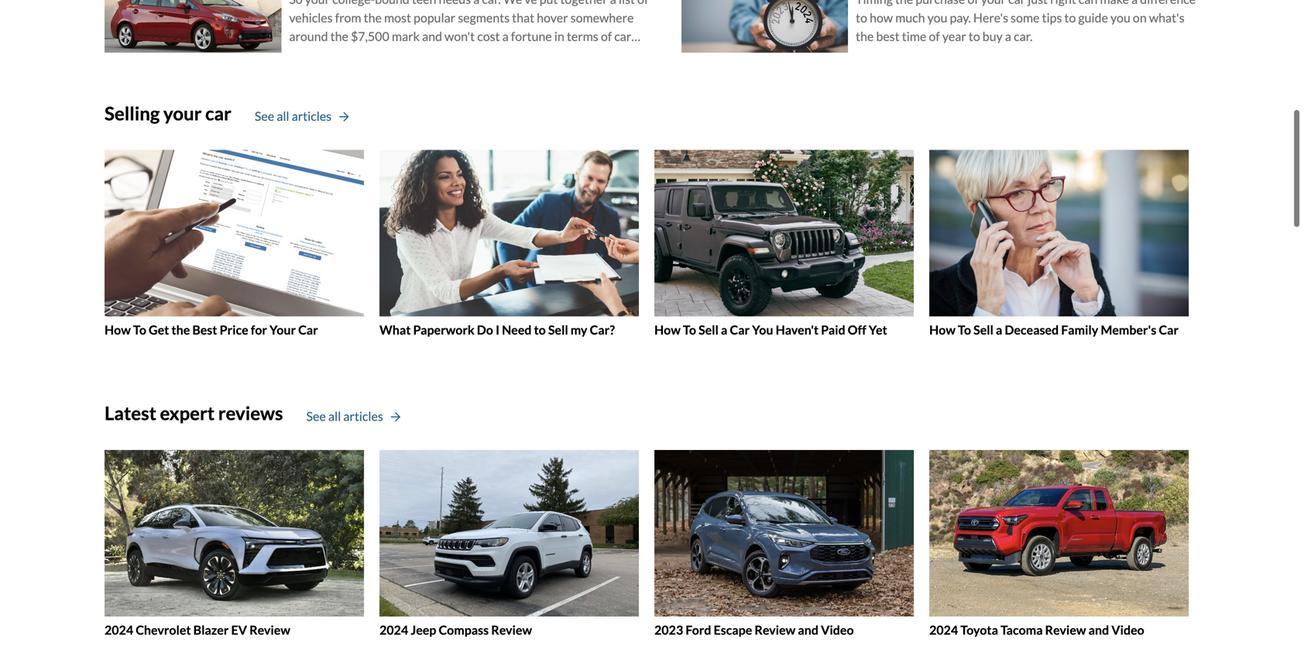 Task type: locate. For each thing, give the bounding box(es) containing it.
2 horizontal spatial sell
[[974, 322, 994, 337]]

sell for how to sell a car you haven't paid off yet
[[699, 322, 719, 337]]

a left deceased
[[996, 322, 1003, 337]]

your
[[305, 0, 330, 7], [981, 0, 1006, 7], [163, 102, 202, 124]]

0 horizontal spatial you
[[928, 10, 948, 25]]

1 review from the left
[[249, 622, 290, 637]]

off
[[848, 322, 867, 337]]

tacoma
[[1001, 622, 1043, 637]]

articles
[[292, 109, 332, 124], [343, 409, 383, 424]]

to
[[856, 10, 867, 25], [1065, 10, 1076, 25], [969, 29, 980, 44], [534, 322, 546, 337]]

that
[[512, 10, 535, 25]]

1 horizontal spatial car.
[[1014, 29, 1033, 44]]

1 horizontal spatial articles
[[343, 409, 383, 424]]

a
[[473, 0, 480, 7], [610, 0, 616, 7], [1132, 0, 1138, 7], [502, 29, 509, 44], [1005, 29, 1012, 44], [721, 322, 728, 337], [996, 322, 1003, 337]]

review
[[249, 622, 290, 637], [491, 622, 532, 637], [755, 622, 796, 637], [1045, 622, 1086, 637]]

fortune
[[511, 29, 552, 44]]

0 vertical spatial all
[[277, 109, 289, 124]]

around
[[289, 29, 328, 44]]

of
[[638, 0, 649, 7], [968, 0, 979, 7], [601, 29, 612, 44], [929, 29, 940, 44]]

your inside the so your college-bound teen needs a car. we've put together a list of vehicles from the most popular segments that hover somewhere around the $7,500 mark and won't cost a fortune in terms of car insurance.
[[305, 0, 330, 7]]

on
[[1133, 10, 1147, 25]]

1 horizontal spatial you
[[1111, 10, 1131, 25]]

of down somewhere
[[601, 29, 612, 44]]

how to sell a car you haven't paid off yet link
[[655, 150, 914, 338]]

you down purchase at the top right of page
[[928, 10, 948, 25]]

all for car
[[277, 109, 289, 124]]

2 you from the left
[[1111, 10, 1131, 25]]

review right escape
[[755, 622, 796, 637]]

3 review from the left
[[755, 622, 796, 637]]

how left "get"
[[105, 322, 131, 337]]

sell inside "link"
[[548, 322, 568, 337]]

2024 jeep compass review link
[[380, 450, 639, 637]]

2 horizontal spatial and
[[1089, 622, 1109, 637]]

the best cars for college students in 2023 image
[[105, 0, 281, 53]]

year
[[942, 29, 966, 44]]

to down timing
[[856, 10, 867, 25]]

2024 for 2024 jeep compass review
[[380, 622, 408, 637]]

the left best at right top
[[856, 29, 874, 44]]

the down from
[[330, 29, 348, 44]]

sell left my
[[548, 322, 568, 337]]

0 vertical spatial articles
[[292, 109, 332, 124]]

and right escape
[[798, 622, 819, 637]]

2 sell from the left
[[699, 322, 719, 337]]

of left year
[[929, 29, 940, 44]]

0 horizontal spatial all
[[277, 109, 289, 124]]

your up vehicles
[[305, 0, 330, 7]]

2 horizontal spatial to
[[958, 322, 971, 337]]

0 horizontal spatial to
[[133, 322, 146, 337]]

how
[[105, 322, 131, 337], [655, 322, 681, 337], [930, 322, 956, 337]]

0 horizontal spatial how
[[105, 322, 131, 337]]

you
[[752, 322, 773, 337]]

1 horizontal spatial and
[[798, 622, 819, 637]]

1 2024 from the left
[[105, 622, 133, 637]]

a up on
[[1132, 0, 1138, 7]]

compass
[[439, 622, 489, 637]]

0 horizontal spatial video
[[821, 622, 854, 637]]

car right 'your'
[[298, 322, 318, 337]]

3 sell from the left
[[974, 322, 994, 337]]

car
[[298, 322, 318, 337], [730, 322, 750, 337], [1159, 322, 1179, 337]]

1 vertical spatial see all articles link
[[306, 407, 401, 426]]

0 vertical spatial car
[[1009, 0, 1026, 7]]

of right list
[[638, 0, 649, 7]]

2024 chevrolet blazer ev review
[[105, 622, 290, 637]]

1 horizontal spatial car
[[730, 322, 750, 337]]

2 to from the left
[[683, 322, 696, 337]]

2 horizontal spatial car
[[1159, 322, 1179, 337]]

2 horizontal spatial your
[[981, 0, 1006, 7]]

all for reviews
[[328, 409, 341, 424]]

how to get the best price for your car link
[[105, 150, 364, 338]]

how for how to sell a car you haven't paid off yet
[[655, 322, 681, 337]]

1 horizontal spatial sell
[[699, 322, 719, 337]]

1 horizontal spatial how
[[655, 322, 681, 337]]

3 car from the left
[[1159, 322, 1179, 337]]

see all articles link
[[255, 107, 349, 126], [306, 407, 401, 426]]

to left "get"
[[133, 322, 146, 337]]

1 vertical spatial car.
[[1014, 29, 1033, 44]]

1 vertical spatial articles
[[343, 409, 383, 424]]

1 horizontal spatial arrow right image
[[391, 412, 401, 422]]

college-
[[332, 0, 375, 7]]

2024 toyota tacoma review and video
[[930, 622, 1145, 637]]

and right 'tacoma'
[[1089, 622, 1109, 637]]

the
[[895, 0, 913, 7], [364, 10, 382, 25], [330, 29, 348, 44], [856, 29, 874, 44], [172, 322, 190, 337]]

sell
[[548, 322, 568, 337], [699, 322, 719, 337], [974, 322, 994, 337]]

car inside how to sell a deceased family member's car link
[[1159, 322, 1179, 337]]

my
[[571, 322, 588, 337]]

2 2024 from the left
[[380, 622, 408, 637]]

2 horizontal spatial 2024
[[930, 622, 958, 637]]

3 to from the left
[[958, 322, 971, 337]]

0 horizontal spatial your
[[163, 102, 202, 124]]

you down 'make'
[[1111, 10, 1131, 25]]

you
[[928, 10, 948, 25], [1111, 10, 1131, 25]]

2024 left jeep
[[380, 622, 408, 637]]

0 vertical spatial see all articles link
[[255, 107, 349, 126]]

1 how from the left
[[105, 322, 131, 337]]

0 horizontal spatial sell
[[548, 322, 568, 337]]

1 horizontal spatial all
[[328, 409, 341, 424]]

1 vertical spatial see all articles
[[306, 409, 383, 424]]

2 review from the left
[[491, 622, 532, 637]]

1 to from the left
[[133, 322, 146, 337]]

1 horizontal spatial see
[[306, 409, 326, 424]]

and for 2024
[[1089, 622, 1109, 637]]

sell left deceased
[[974, 322, 994, 337]]

and
[[422, 29, 442, 44], [798, 622, 819, 637], [1089, 622, 1109, 637]]

to left deceased
[[958, 322, 971, 337]]

2024 left chevrolet
[[105, 622, 133, 637]]

to left the "you"
[[683, 322, 696, 337]]

to
[[133, 322, 146, 337], [683, 322, 696, 337], [958, 322, 971, 337]]

the up $7,500
[[364, 10, 382, 25]]

to down "right"
[[1065, 10, 1076, 25]]

timing the purchase of your car just right can make a difference to how much you pay. here's some tips to guide you on what's the best time of year to buy a car.
[[856, 0, 1196, 44]]

0 horizontal spatial car
[[205, 102, 232, 124]]

2024 left toyota
[[930, 622, 958, 637]]

2 how from the left
[[655, 322, 681, 337]]

0 horizontal spatial and
[[422, 29, 442, 44]]

review right the compass
[[491, 622, 532, 637]]

1 vertical spatial car
[[614, 29, 631, 44]]

1 video from the left
[[821, 622, 854, 637]]

car. inside timing the purchase of your car just right can make a difference to how much you pay. here's some tips to guide you on what's the best time of year to buy a car.
[[1014, 29, 1033, 44]]

of up pay. on the right top of page
[[968, 0, 979, 7]]

a left the "you"
[[721, 322, 728, 337]]

0 horizontal spatial arrow right image
[[339, 112, 349, 123]]

your
[[270, 322, 296, 337]]

how inside how to sell a car you haven't paid off yet link
[[655, 322, 681, 337]]

0 horizontal spatial car.
[[482, 0, 501, 7]]

see all articles link for selling your car
[[255, 107, 349, 126]]

how right 'car?'
[[655, 322, 681, 337]]

3 2024 from the left
[[930, 622, 958, 637]]

1 sell from the left
[[548, 322, 568, 337]]

review right ev
[[249, 622, 290, 637]]

arrow right image
[[339, 112, 349, 123], [391, 412, 401, 422]]

some
[[1011, 10, 1040, 25]]

2024 for 2024 toyota tacoma review and video
[[930, 622, 958, 637]]

1 car from the left
[[298, 322, 318, 337]]

0 vertical spatial see all articles
[[255, 109, 332, 124]]

how to sell a deceased family member's car link
[[930, 150, 1189, 338]]

0 vertical spatial arrow right image
[[339, 112, 349, 123]]

0 horizontal spatial articles
[[292, 109, 332, 124]]

3 how from the left
[[930, 322, 956, 337]]

0 horizontal spatial see
[[255, 109, 274, 124]]

family
[[1061, 322, 1099, 337]]

pay.
[[950, 10, 971, 25]]

2024 toyota tacoma review and video image
[[930, 450, 1189, 616]]

2 horizontal spatial how
[[930, 322, 956, 337]]

what's the best time of year to buy a used car? image
[[682, 0, 848, 53]]

1 horizontal spatial to
[[683, 322, 696, 337]]

2 car from the left
[[730, 322, 750, 337]]

0 horizontal spatial car
[[298, 322, 318, 337]]

a right cost
[[502, 29, 509, 44]]

selling your car
[[105, 102, 232, 124]]

list
[[619, 0, 635, 7]]

2024 toyota tacoma review and video link
[[930, 450, 1189, 637]]

arrow right image for selling your car
[[339, 112, 349, 123]]

0 vertical spatial see
[[255, 109, 274, 124]]

see
[[255, 109, 274, 124], [306, 409, 326, 424]]

what paperwork do i need to sell my car?
[[380, 322, 615, 337]]

your right the selling
[[163, 102, 202, 124]]

0 horizontal spatial 2024
[[105, 622, 133, 637]]

2 horizontal spatial car
[[1009, 0, 1026, 7]]

1 horizontal spatial your
[[305, 0, 330, 7]]

can
[[1079, 0, 1098, 7]]

4 review from the left
[[1045, 622, 1086, 637]]

your inside timing the purchase of your car just right can make a difference to how much you pay. here's some tips to guide you on what's the best time of year to buy a car.
[[981, 0, 1006, 7]]

how inside how to get the best price for your car link
[[105, 322, 131, 337]]

to right need
[[534, 322, 546, 337]]

video for 2023 ford escape review and video
[[821, 622, 854, 637]]

2 video from the left
[[1112, 622, 1145, 637]]

car inside the so your college-bound teen needs a car. we've put together a list of vehicles from the most popular segments that hover somewhere around the $7,500 mark and won't cost a fortune in terms of car insurance.
[[614, 29, 631, 44]]

1 vertical spatial all
[[328, 409, 341, 424]]

car. up segments
[[482, 0, 501, 7]]

car inside how to get the best price for your car link
[[298, 322, 318, 337]]

how for how to sell a deceased family member's car
[[930, 322, 956, 337]]

chevrolet
[[136, 622, 191, 637]]

car. down some
[[1014, 29, 1033, 44]]

review right 'tacoma'
[[1045, 622, 1086, 637]]

and down the "popular"
[[422, 29, 442, 44]]

all
[[277, 109, 289, 124], [328, 409, 341, 424]]

how to sell a car you haven't paid off yet
[[655, 322, 887, 337]]

video
[[821, 622, 854, 637], [1112, 622, 1145, 637]]

timing
[[856, 0, 893, 7]]

car.
[[482, 0, 501, 7], [1014, 29, 1033, 44]]

1 vertical spatial see
[[306, 409, 326, 424]]

1 horizontal spatial video
[[1112, 622, 1145, 637]]

sell left the "you"
[[699, 322, 719, 337]]

1 horizontal spatial 2024
[[380, 622, 408, 637]]

difference
[[1140, 0, 1196, 7]]

how right yet
[[930, 322, 956, 337]]

2024 chevrolet blazer ev review link
[[105, 450, 364, 637]]

and for 2023
[[798, 622, 819, 637]]

how inside how to sell a deceased family member's car link
[[930, 322, 956, 337]]

1 horizontal spatial car
[[614, 29, 631, 44]]

paid
[[821, 322, 846, 337]]

1 vertical spatial arrow right image
[[391, 412, 401, 422]]

car right member's
[[1159, 322, 1179, 337]]

reviews
[[218, 402, 283, 424]]

0 vertical spatial car.
[[482, 0, 501, 7]]

your up here's
[[981, 0, 1006, 7]]

car left the "you"
[[730, 322, 750, 337]]

won't
[[445, 29, 475, 44]]



Task type: vqa. For each thing, say whether or not it's contained in the screenshot.
"to" within There are a lot of reasons to feel good about making a minivan your new car. Automakers know that carting around a family can... Read more
no



Task type: describe. For each thing, give the bounding box(es) containing it.
need
[[502, 322, 532, 337]]

2023 ford escape review and video link
[[655, 450, 914, 637]]

see for latest expert reviews
[[306, 409, 326, 424]]

1 you from the left
[[928, 10, 948, 25]]

so your college-bound teen needs a car. we've put together a list of vehicles from the most popular segments that hover somewhere around the $7,500 mark and won't cost a fortune in terms of car insurance.
[[289, 0, 649, 62]]

see all articles for selling your car
[[255, 109, 332, 124]]

for
[[251, 322, 267, 337]]

2024 chevrolet blazer ev review image
[[105, 450, 364, 616]]

2023 ford escape review and video image
[[655, 450, 914, 616]]

blazer
[[193, 622, 229, 637]]

2024 jeep compass review image
[[380, 450, 639, 616]]

hover
[[537, 10, 568, 25]]

popular
[[414, 10, 456, 25]]

how to sell a deceased family member's car image
[[930, 150, 1189, 317]]

2 vertical spatial car
[[205, 102, 232, 124]]

to for how to sell a car you haven't paid off yet
[[683, 322, 696, 337]]

and inside the so your college-bound teen needs a car. we've put together a list of vehicles from the most popular segments that hover somewhere around the $7,500 mark and won't cost a fortune in terms of car insurance.
[[422, 29, 442, 44]]

deceased
[[1005, 322, 1059, 337]]

$7,500
[[351, 29, 389, 44]]

arrow right image for latest expert reviews
[[391, 412, 401, 422]]

video for 2024 toyota tacoma review and video
[[1112, 622, 1145, 637]]

price
[[220, 322, 248, 337]]

most
[[384, 10, 411, 25]]

a up segments
[[473, 0, 480, 7]]

segments
[[458, 10, 510, 25]]

from
[[335, 10, 361, 25]]

just
[[1028, 0, 1048, 7]]

toyota
[[961, 622, 998, 637]]

best
[[192, 322, 217, 337]]

your for car
[[163, 102, 202, 124]]

what's
[[1149, 10, 1185, 25]]

what paperwork do i need to sell my car? link
[[380, 150, 639, 338]]

review for 2023 ford escape review and video
[[755, 622, 796, 637]]

a left list
[[610, 0, 616, 7]]

bound
[[375, 0, 410, 7]]

how for how to get the best price for your car
[[105, 322, 131, 337]]

needs
[[439, 0, 471, 7]]

how to sell a deceased family member's car
[[930, 322, 1179, 337]]

time
[[902, 29, 927, 44]]

make
[[1100, 0, 1129, 7]]

review for 2024 jeep compass review
[[491, 622, 532, 637]]

paperwork
[[413, 322, 475, 337]]

what paperwork do i need to sell my car? image
[[380, 150, 639, 317]]

to left the buy
[[969, 29, 980, 44]]

the up much
[[895, 0, 913, 7]]

latest
[[105, 402, 156, 424]]

2024 for 2024 chevrolet blazer ev review
[[105, 622, 133, 637]]

latest expert reviews
[[105, 402, 283, 424]]

cost
[[477, 29, 500, 44]]

2023 ford escape review and video
[[655, 622, 854, 637]]

review for 2024 toyota tacoma review and video
[[1045, 622, 1086, 637]]

tips
[[1042, 10, 1062, 25]]

together
[[560, 0, 608, 7]]

how
[[870, 10, 893, 25]]

the right "get"
[[172, 322, 190, 337]]

to inside what paperwork do i need to sell my car? "link"
[[534, 322, 546, 337]]

jeep
[[411, 622, 436, 637]]

much
[[896, 10, 925, 25]]

right
[[1050, 0, 1076, 7]]

2024 jeep compass review
[[380, 622, 532, 637]]

best
[[876, 29, 900, 44]]

how to get the best price for your car image
[[105, 150, 364, 317]]

car?
[[590, 322, 615, 337]]

put
[[540, 0, 558, 7]]

your for college-
[[305, 0, 330, 7]]

i
[[496, 322, 500, 337]]

articles for car
[[292, 109, 332, 124]]

how to sell a car you haven't paid off yet image
[[655, 150, 914, 317]]

so
[[289, 0, 303, 7]]

ev
[[231, 622, 247, 637]]

member's
[[1101, 322, 1157, 337]]

terms
[[567, 29, 599, 44]]

purchase
[[916, 0, 965, 7]]

what
[[380, 322, 411, 337]]

mark
[[392, 29, 420, 44]]

car inside how to sell a car you haven't paid off yet link
[[730, 322, 750, 337]]

in
[[554, 29, 565, 44]]

vehicles
[[289, 10, 333, 25]]

a right the buy
[[1005, 29, 1012, 44]]

yet
[[869, 322, 887, 337]]

haven't
[[776, 322, 819, 337]]

car inside timing the purchase of your car just right can make a difference to how much you pay. here's some tips to guide you on what's the best time of year to buy a car.
[[1009, 0, 1026, 7]]

see all articles for latest expert reviews
[[306, 409, 383, 424]]

ford
[[686, 622, 711, 637]]

to for how to sell a deceased family member's car
[[958, 322, 971, 337]]

guide
[[1079, 10, 1108, 25]]

escape
[[714, 622, 752, 637]]

sell for how to sell a deceased family member's car
[[974, 322, 994, 337]]

insurance.
[[289, 47, 344, 62]]

see all articles link for latest expert reviews
[[306, 407, 401, 426]]

buy
[[983, 29, 1003, 44]]

here's
[[973, 10, 1009, 25]]

how to get the best price for your car
[[105, 322, 318, 337]]

we've
[[503, 0, 537, 7]]

see for selling your car
[[255, 109, 274, 124]]

to for how to get the best price for your car
[[133, 322, 146, 337]]

expert
[[160, 402, 215, 424]]

2023
[[655, 622, 683, 637]]

car. inside the so your college-bound teen needs a car. we've put together a list of vehicles from the most popular segments that hover somewhere around the $7,500 mark and won't cost a fortune in terms of car insurance.
[[482, 0, 501, 7]]

teen
[[412, 0, 436, 7]]

get
[[149, 322, 169, 337]]

articles for reviews
[[343, 409, 383, 424]]

selling
[[105, 102, 160, 124]]

somewhere
[[571, 10, 634, 25]]

do
[[477, 322, 493, 337]]



